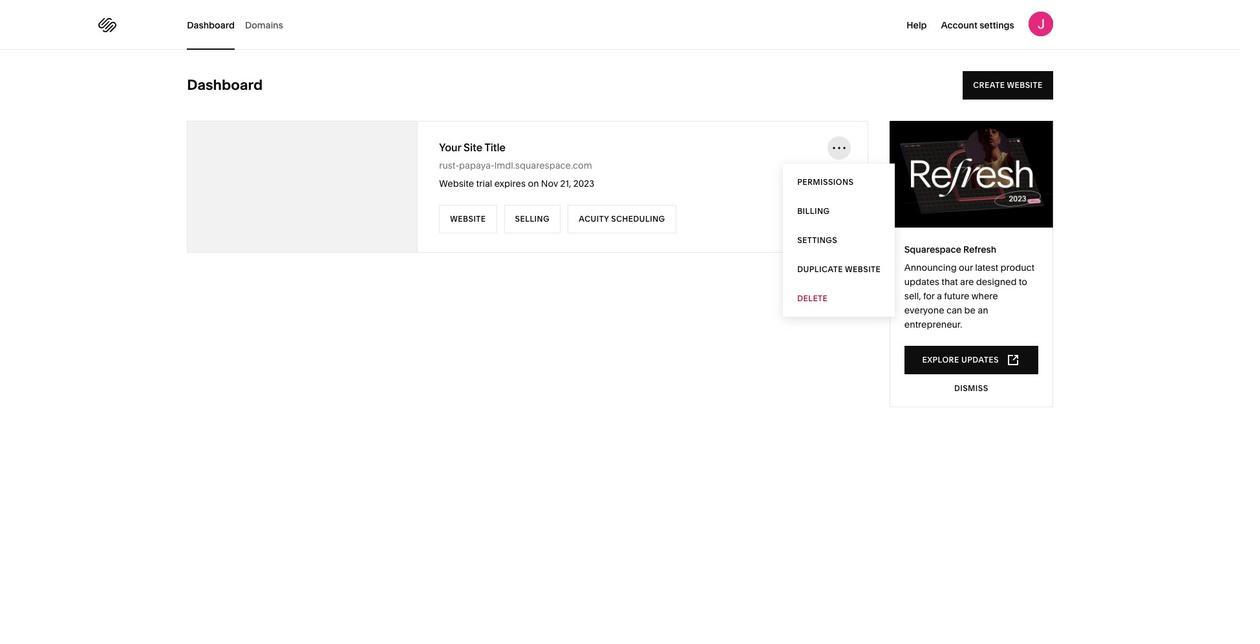 Task type: locate. For each thing, give the bounding box(es) containing it.
latest
[[975, 262, 999, 274]]

title
[[485, 141, 506, 154]]

dashboard left domains
[[187, 19, 235, 31]]

are
[[961, 276, 974, 288]]

1 dashboard from the top
[[187, 19, 235, 31]]

0 vertical spatial website
[[1007, 80, 1043, 90]]

acuity
[[579, 214, 609, 224]]

nov
[[541, 178, 558, 190]]

sell,
[[905, 290, 921, 302]]

expires
[[495, 178, 526, 190]]

0 vertical spatial dashboard
[[187, 19, 235, 31]]

dashboard
[[187, 19, 235, 31], [187, 76, 263, 94]]

website down trial at top left
[[450, 214, 486, 224]]

where
[[972, 290, 998, 302]]

our
[[959, 262, 973, 274]]

website right "create"
[[1007, 80, 1043, 90]]

website inside rust-papaya-lmdl.squarespace.com website trial expires on nov 21, 2023
[[439, 178, 474, 190]]

website inside button
[[845, 265, 881, 274]]

dismiss
[[955, 384, 989, 393]]

duplicate website
[[798, 265, 881, 274]]

for
[[924, 290, 935, 302]]

website
[[1007, 80, 1043, 90], [845, 265, 881, 274]]

an
[[978, 305, 989, 316]]

explore
[[923, 355, 960, 365]]

dashboard down dashboard button
[[187, 76, 263, 94]]

billing link
[[783, 197, 895, 226]]

website down rust-
[[439, 178, 474, 190]]

tab list containing dashboard
[[187, 0, 294, 50]]

dashboard button
[[187, 0, 235, 50]]

settings
[[980, 19, 1015, 31]]

future
[[945, 290, 970, 302]]

rust-papaya-lmdl.squarespace.com website trial expires on nov 21, 2023
[[439, 160, 595, 190]]

website up delete button
[[845, 265, 881, 274]]

website
[[439, 178, 474, 190], [450, 214, 486, 224]]

tab list
[[187, 0, 294, 50]]

1 vertical spatial dashboard
[[187, 76, 263, 94]]

duplicate
[[798, 265, 843, 274]]

on
[[528, 178, 539, 190]]

account
[[941, 19, 978, 31]]

designed
[[976, 276, 1017, 288]]

website for create website
[[1007, 80, 1043, 90]]

permissions
[[798, 177, 854, 187]]

entrepreneur.
[[905, 319, 963, 331]]

1 horizontal spatial website
[[1007, 80, 1043, 90]]

can
[[947, 305, 963, 316]]

0 horizontal spatial website
[[845, 265, 881, 274]]

help
[[907, 19, 927, 31]]

21,
[[560, 178, 571, 190]]

explore updates
[[923, 355, 999, 365]]

website for duplicate website
[[845, 265, 881, 274]]

1 vertical spatial website
[[845, 265, 881, 274]]

permissions link
[[783, 168, 895, 197]]

rust-
[[439, 160, 459, 171]]

0 vertical spatial website
[[439, 178, 474, 190]]



Task type: describe. For each thing, give the bounding box(es) containing it.
settings
[[798, 235, 838, 245]]

site
[[464, 141, 483, 154]]

to
[[1019, 276, 1028, 288]]

acuity scheduling
[[579, 214, 665, 224]]

that
[[942, 276, 958, 288]]

a
[[937, 290, 942, 302]]

trial
[[476, 178, 492, 190]]

delete button
[[783, 284, 895, 313]]

announcing
[[905, 262, 957, 274]]

dismiss button
[[905, 374, 1039, 403]]

acuity scheduling link
[[568, 205, 676, 233]]

refresh
[[964, 244, 997, 255]]

create
[[974, 80, 1005, 90]]

settings link
[[783, 226, 895, 255]]

selling link
[[504, 205, 561, 233]]

lmdl.squarespace.com
[[495, 160, 592, 171]]

domains button
[[245, 0, 283, 50]]

2023
[[573, 178, 595, 190]]

squarespace refresh announcing our latest product updates that are designed to sell, for a future where everyone can be an entrepreneur.
[[905, 244, 1035, 331]]

your site title
[[439, 141, 506, 154]]

explore updates link
[[905, 346, 1039, 374]]

billing
[[798, 206, 830, 216]]

help link
[[907, 18, 927, 31]]

2 dashboard from the top
[[187, 76, 263, 94]]

create website link
[[963, 71, 1053, 100]]

updates
[[962, 355, 999, 365]]

domains
[[245, 19, 283, 31]]

your
[[439, 141, 461, 154]]

papaya-
[[459, 160, 495, 171]]

account settings link
[[941, 18, 1015, 31]]

selling
[[515, 214, 550, 224]]

squarespace
[[905, 244, 962, 255]]

updates
[[905, 276, 940, 288]]

1 vertical spatial website
[[450, 214, 486, 224]]

create website
[[974, 80, 1043, 90]]

website link
[[439, 205, 497, 233]]

product
[[1001, 262, 1035, 274]]

your site title link
[[439, 140, 506, 155]]

scheduling
[[611, 214, 665, 224]]

be
[[965, 305, 976, 316]]

delete
[[798, 294, 828, 303]]

everyone
[[905, 305, 945, 316]]

account settings
[[941, 19, 1015, 31]]

duplicate website button
[[783, 255, 895, 284]]



Task type: vqa. For each thing, say whether or not it's contained in the screenshot.
the Your
yes



